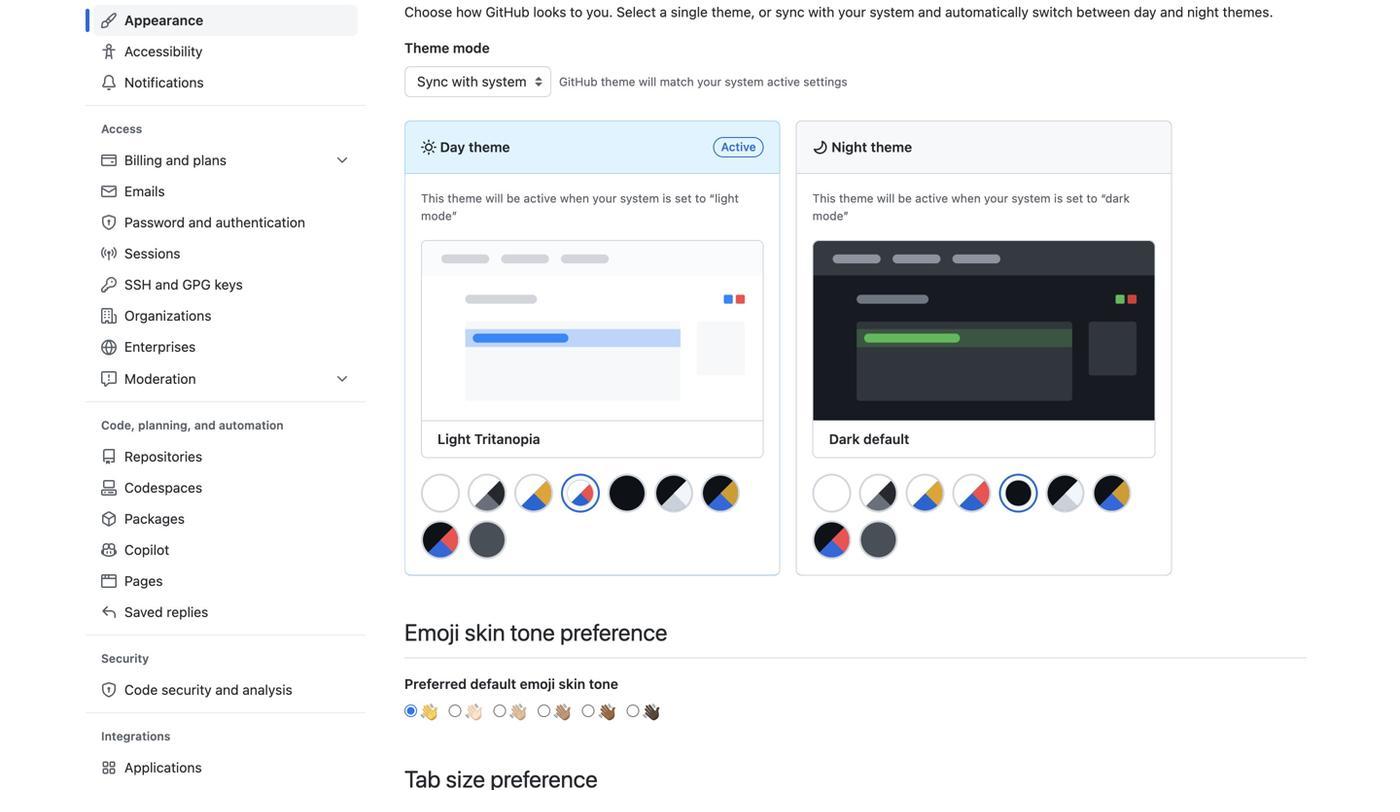 Task type: locate. For each thing, give the bounding box(es) containing it.
mail image
[[101, 184, 117, 199]]

1 vertical spatial skin
[[559, 677, 586, 693]]

tone
[[511, 619, 555, 646], [589, 677, 619, 693]]

0 horizontal spatial active
[[524, 192, 557, 205]]

light high contrast image inside day theme picker option group
[[468, 474, 507, 513]]

2 set from the left
[[1067, 192, 1084, 205]]

1 vertical spatial github
[[559, 75, 598, 89]]

and inside billing and plans dropdown button
[[166, 152, 189, 168]]

to inside this theme will be active when your system is set to "light mode"
[[695, 192, 706, 205]]

2 mode" from the left
[[813, 209, 849, 223]]

tone up 👋🏾
[[589, 677, 619, 693]]

when inside this theme will be active when your system is set to "light mode"
[[560, 192, 590, 205]]

ssh and gpg keys link
[[93, 269, 358, 301]]

2 light default image from the left
[[813, 474, 852, 513]]

0 horizontal spatial skin
[[465, 619, 505, 646]]

1 this from the left
[[421, 192, 444, 205]]

to
[[570, 4, 583, 20], [695, 192, 706, 205], [1087, 192, 1098, 205]]

github
[[486, 4, 530, 20], [559, 75, 598, 89]]

2 horizontal spatial to
[[1087, 192, 1098, 205]]

mode" inside this theme will be active when your system is set to "dark mode"
[[813, 209, 849, 223]]

set left "dark
[[1067, 192, 1084, 205]]

when inside this theme will be active when your system is set to "dark mode"
[[952, 192, 981, 205]]

globe image
[[101, 340, 117, 356]]

be inside this theme will be active when your system is set to "light mode"
[[507, 192, 521, 205]]

tone up 'emoji'
[[511, 619, 555, 646]]

1 horizontal spatial default
[[864, 431, 910, 448]]

0 horizontal spatial when
[[560, 192, 590, 205]]

system up the active
[[725, 75, 764, 89]]

and inside password and authentication link
[[189, 214, 212, 231]]

emoji skin tone preference
[[405, 619, 668, 646]]

0 horizontal spatial is
[[663, 192, 672, 205]]

replies
[[167, 605, 208, 621]]

default inside emoji skin tone preference element
[[470, 677, 516, 693]]

moderation button
[[93, 364, 358, 395]]

0 horizontal spatial tone
[[511, 619, 555, 646]]

theme inside this theme will be active when your system is set to "light mode"
[[448, 192, 482, 205]]

active
[[768, 75, 800, 89], [524, 192, 557, 205], [916, 192, 949, 205]]

this inside this theme will be active when your system is set to "dark mode"
[[813, 192, 836, 205]]

saved
[[125, 605, 163, 621]]

1 light default image from the left
[[421, 474, 460, 513]]

will left match
[[639, 75, 657, 89]]

active inside this theme will be active when your system is set to "dark mode"
[[916, 192, 949, 205]]

your inside this theme will be active when your system is set to "dark mode"
[[984, 192, 1009, 205]]

ssh and gpg keys
[[125, 277, 243, 293]]

is inside this theme will be active when your system is set to "dark mode"
[[1054, 192, 1063, 205]]

1 set from the left
[[675, 192, 692, 205]]

night theme picker option group
[[812, 473, 1156, 568]]

sync
[[776, 4, 805, 20]]

will down night theme
[[877, 192, 895, 205]]

1 horizontal spatial light default image
[[813, 474, 852, 513]]

is inside this theme will be active when your system is set to "light mode"
[[663, 192, 672, 205]]

how
[[456, 4, 482, 20]]

code, planning, and automation list
[[93, 442, 358, 628]]

0 horizontal spatial set
[[675, 192, 692, 205]]

and left automatically
[[919, 4, 942, 20]]

theme mode
[[405, 40, 490, 56]]

and left analysis
[[215, 682, 239, 698]]

light protanopia & deuteranopia image down dark default
[[906, 474, 945, 513]]

will inside this theme will be active when your system is set to "dark mode"
[[877, 192, 895, 205]]

theme down day theme
[[448, 192, 482, 205]]

1 light protanopia & deuteranopia image from the left
[[515, 474, 553, 513]]

set for default
[[1067, 192, 1084, 205]]

preferred default emoji skin tone option group
[[405, 702, 1307, 725]]

this down moon icon
[[813, 192, 836, 205]]

enterprises link
[[93, 332, 358, 364]]

set inside this theme will be active when your system is set to "dark mode"
[[1067, 192, 1084, 205]]

mode" down moon icon
[[813, 209, 849, 223]]

this inside this theme will be active when your system is set to "light mode"
[[421, 192, 444, 205]]

1 light high contrast image from the left
[[468, 474, 507, 513]]

github right how
[[486, 4, 530, 20]]

will inside this theme will be active when your system is set to "light mode"
[[486, 192, 503, 205]]

dark protanopia & deuteranopia image right dark high contrast icon on the left of page
[[701, 474, 740, 513]]

will
[[639, 75, 657, 89], [486, 192, 503, 205], [877, 192, 895, 205]]

and inside ssh and gpg keys link
[[155, 277, 179, 293]]

to left "light
[[695, 192, 706, 205]]

0 horizontal spatial default
[[470, 677, 516, 693]]

and down emails link
[[189, 214, 212, 231]]

to for dark default
[[1087, 192, 1098, 205]]

choose
[[405, 4, 453, 20]]

system left "light
[[620, 192, 659, 205]]

1 mode" from the left
[[421, 209, 457, 223]]

notifications link
[[93, 67, 358, 98]]

1 horizontal spatial mode"
[[813, 209, 849, 223]]

active for dark default
[[916, 192, 949, 205]]

default up 👋🏻 at the left bottom of the page
[[470, 677, 516, 693]]

active inside this theme will be active when your system is set to "light mode"
[[524, 192, 557, 205]]

light protanopia & deuteranopia image for dark default
[[906, 474, 945, 513]]

1 horizontal spatial light high contrast image
[[860, 474, 898, 513]]

0 horizontal spatial light high contrast image
[[468, 474, 507, 513]]

and
[[919, 4, 942, 20], [1161, 4, 1184, 20], [166, 152, 189, 168], [189, 214, 212, 231], [155, 277, 179, 293], [194, 419, 216, 432], [215, 682, 239, 698]]

moon image
[[813, 140, 828, 155]]

pages
[[125, 573, 163, 589]]

you.
[[587, 4, 613, 20]]

password and authentication
[[125, 214, 305, 231]]

is for light tritanopia
[[663, 192, 672, 205]]

set left "light
[[675, 192, 692, 205]]

set
[[675, 192, 692, 205], [1067, 192, 1084, 205]]

to left "dark
[[1087, 192, 1098, 205]]

light high contrast image
[[468, 474, 507, 513], [860, 474, 898, 513]]

settings
[[804, 75, 848, 89]]

and right "ssh"
[[155, 277, 179, 293]]

github down you.
[[559, 75, 598, 89]]

default
[[864, 431, 910, 448], [470, 677, 516, 693]]

mode"
[[421, 209, 457, 223], [813, 209, 849, 223]]

2 this from the left
[[813, 192, 836, 205]]

skin up "👋🏽"
[[559, 677, 586, 693]]

active for light tritanopia
[[524, 192, 557, 205]]

default right dark
[[864, 431, 910, 448]]

light default image up dark tritanopia icon on the bottom right of the page
[[813, 474, 852, 513]]

appearance
[[125, 12, 203, 28]]

1 horizontal spatial light protanopia & deuteranopia image
[[906, 474, 945, 513]]

0 horizontal spatial mode"
[[421, 209, 457, 223]]

light tritanopia image
[[953, 474, 992, 513], [568, 481, 593, 506]]

skin
[[465, 619, 505, 646], [559, 677, 586, 693]]

system left "dark
[[1012, 192, 1051, 205]]

this
[[421, 192, 444, 205], [813, 192, 836, 205]]

choose how github looks to you. select a single theme, or sync with your system and       automatically switch between day and night themes.
[[405, 4, 1274, 20]]

0 horizontal spatial light tritanopia image
[[568, 481, 593, 506]]

is left "dark
[[1054, 192, 1063, 205]]

day
[[1134, 4, 1157, 20]]

mode" inside this theme will be active when your system is set to "light mode"
[[421, 209, 457, 223]]

dark tritanopia image
[[421, 521, 460, 560]]

when
[[560, 192, 590, 205], [952, 192, 981, 205]]

your
[[839, 4, 866, 20], [698, 75, 722, 89], [593, 192, 617, 205], [984, 192, 1009, 205]]

0 horizontal spatial will
[[486, 192, 503, 205]]

0 horizontal spatial light protanopia & deuteranopia image
[[515, 474, 553, 513]]

be down night theme
[[898, 192, 912, 205]]

dark dimmed image
[[860, 521, 898, 560]]

select
[[617, 4, 656, 20]]

theme right day
[[469, 139, 510, 155]]

light default image up dark tritanopia image
[[421, 474, 460, 513]]

to left you.
[[570, 4, 583, 20]]

this down 'sun' image
[[421, 192, 444, 205]]

security
[[101, 652, 149, 666]]

switch
[[1033, 4, 1073, 20]]

👋🏻
[[465, 702, 482, 725]]

1 horizontal spatial to
[[695, 192, 706, 205]]

theme for github theme will match your system active settings
[[601, 75, 636, 89]]

1 horizontal spatial tone
[[589, 677, 619, 693]]

will down day theme
[[486, 192, 503, 205]]

mode" for dark default
[[813, 209, 849, 223]]

0 vertical spatial default
[[864, 431, 910, 448]]

code, planning, and automation
[[101, 419, 284, 432]]

2 horizontal spatial active
[[916, 192, 949, 205]]

this theme will be active when your system is set to "dark mode"
[[813, 192, 1130, 223]]

light protanopia & deuteranopia image down tritanopia
[[515, 474, 553, 513]]

light tritanopia image for dark default
[[953, 474, 992, 513]]

light protanopia & deuteranopia image inside 'night theme picker' option group
[[906, 474, 945, 513]]

1 horizontal spatial active
[[768, 75, 800, 89]]

None radio
[[405, 705, 417, 718], [449, 705, 462, 718], [538, 705, 551, 718], [405, 705, 417, 718], [449, 705, 462, 718], [538, 705, 551, 718]]

0 horizontal spatial github
[[486, 4, 530, 20]]

light protanopia & deuteranopia image inside day theme picker option group
[[515, 474, 553, 513]]

1 be from the left
[[507, 192, 521, 205]]

pages link
[[93, 566, 358, 597]]

theme down the night
[[839, 192, 874, 205]]

1 horizontal spatial when
[[952, 192, 981, 205]]

1 horizontal spatial set
[[1067, 192, 1084, 205]]

be down day theme
[[507, 192, 521, 205]]

dark protanopia & deuteranopia image right dark high contrast image
[[1093, 474, 1132, 513]]

1 horizontal spatial light tritanopia image
[[953, 474, 992, 513]]

theme inside this theme will be active when your system is set to "dark mode"
[[839, 192, 874, 205]]

2 be from the left
[[898, 192, 912, 205]]

1 is from the left
[[663, 192, 672, 205]]

will for dark default
[[877, 192, 895, 205]]

light default image
[[421, 474, 460, 513], [813, 474, 852, 513]]

👋🏽
[[554, 702, 571, 725]]

set inside this theme will be active when your system is set to "light mode"
[[675, 192, 692, 205]]

security
[[162, 682, 212, 698]]

2 when from the left
[[952, 192, 981, 205]]

access list
[[93, 145, 358, 395]]

dark protanopia & deuteranopia image
[[701, 474, 740, 513], [1093, 474, 1132, 513]]

light default image inside day theme picker option group
[[421, 474, 460, 513]]

sun image
[[421, 140, 437, 155]]

packages
[[125, 511, 185, 527]]

2 light high contrast image from the left
[[860, 474, 898, 513]]

light default image inside 'night theme picker' option group
[[813, 474, 852, 513]]

appearance link
[[93, 5, 358, 36]]

1 horizontal spatial is
[[1054, 192, 1063, 205]]

be inside this theme will be active when your system is set to "dark mode"
[[898, 192, 912, 205]]

night
[[1188, 4, 1220, 20]]

broadcast image
[[101, 246, 117, 262]]

access
[[101, 122, 142, 136]]

integrations
[[101, 730, 171, 744]]

"light
[[710, 192, 739, 205]]

2 light protanopia & deuteranopia image from the left
[[906, 474, 945, 513]]

1 dark protanopia & deuteranopia image from the left
[[701, 474, 740, 513]]

reply image
[[101, 605, 117, 621]]

theme for this theme will be active when your system is set to "light mode"
[[448, 192, 482, 205]]

2 dark protanopia & deuteranopia image from the left
[[1093, 474, 1132, 513]]

light tritanopia image for light tritanopia
[[568, 481, 593, 506]]

theme right the night
[[871, 139, 913, 155]]

repo image
[[101, 449, 117, 465]]

light high contrast image for tritanopia
[[468, 474, 507, 513]]

1 horizontal spatial this
[[813, 192, 836, 205]]

👋
[[421, 702, 438, 725]]

default for preferred
[[470, 677, 516, 693]]

system inside this theme will be active when your system is set to "dark mode"
[[1012, 192, 1051, 205]]

automation
[[219, 419, 284, 432]]

1 vertical spatial default
[[470, 677, 516, 693]]

light high contrast image inside 'night theme picker' option group
[[860, 474, 898, 513]]

mode" down 'sun' image
[[421, 209, 457, 223]]

light protanopia & deuteranopia image
[[515, 474, 553, 513], [906, 474, 945, 513]]

light tritanopia image left dark default icon
[[568, 481, 593, 506]]

2 horizontal spatial will
[[877, 192, 895, 205]]

light high contrast image up dark dimmed icon
[[468, 474, 507, 513]]

0 horizontal spatial this
[[421, 192, 444, 205]]

looks
[[534, 4, 567, 20]]

to inside this theme will be active when your system is set to "dark mode"
[[1087, 192, 1098, 205]]

preferred
[[405, 677, 467, 693]]

theme for day theme
[[469, 139, 510, 155]]

sessions link
[[93, 238, 358, 269]]

0 horizontal spatial be
[[507, 192, 521, 205]]

system right "with"
[[870, 4, 915, 20]]

and left plans
[[166, 152, 189, 168]]

None radio
[[494, 705, 506, 718], [582, 705, 595, 718], [627, 705, 639, 718], [494, 705, 506, 718], [582, 705, 595, 718], [627, 705, 639, 718]]

accessibility link
[[93, 36, 358, 67]]

0 vertical spatial github
[[486, 4, 530, 20]]

default for dark
[[864, 431, 910, 448]]

1 horizontal spatial be
[[898, 192, 912, 205]]

0 horizontal spatial dark protanopia & deuteranopia image
[[701, 474, 740, 513]]

2 is from the left
[[1054, 192, 1063, 205]]

0 horizontal spatial light default image
[[421, 474, 460, 513]]

is left "light
[[663, 192, 672, 205]]

billing
[[125, 152, 162, 168]]

1 when from the left
[[560, 192, 590, 205]]

skin right "emoji"
[[465, 619, 505, 646]]

light tritanopia image left dark default image
[[953, 474, 992, 513]]

is
[[663, 192, 672, 205], [1054, 192, 1063, 205]]

1 horizontal spatial dark protanopia & deuteranopia image
[[1093, 474, 1132, 513]]

light high contrast image up dark dimmed image
[[860, 474, 898, 513]]

theme left match
[[601, 75, 636, 89]]



Task type: vqa. For each thing, say whether or not it's contained in the screenshot.
Outline IMAGE
no



Task type: describe. For each thing, give the bounding box(es) containing it.
notifications
[[125, 74, 204, 90]]

light protanopia & deuteranopia image for light tritanopia
[[515, 474, 553, 513]]

themes.
[[1223, 4, 1274, 20]]

dark protanopia & deuteranopia image for dark default
[[1093, 474, 1132, 513]]

keys
[[215, 277, 243, 293]]

0 horizontal spatial to
[[570, 4, 583, 20]]

day theme
[[437, 139, 510, 155]]

key image
[[101, 277, 117, 293]]

theme for night theme
[[871, 139, 913, 155]]

codespaces image
[[101, 481, 117, 496]]

theme,
[[712, 4, 755, 20]]

repositories
[[125, 449, 202, 465]]

accessibility image
[[101, 44, 117, 59]]

emails link
[[93, 176, 358, 207]]

shield lock image
[[101, 215, 117, 231]]

light
[[438, 431, 471, 448]]

packages link
[[93, 504, 358, 535]]

light default image for dark default
[[813, 474, 852, 513]]

dark
[[829, 431, 860, 448]]

1 horizontal spatial skin
[[559, 677, 586, 693]]

set for tritanopia
[[675, 192, 692, 205]]

accessibility
[[125, 43, 203, 59]]

a
[[660, 4, 667, 20]]

ssh
[[125, 277, 152, 293]]

applications link
[[93, 753, 358, 784]]

codespaces
[[125, 480, 202, 496]]

shield lock image
[[101, 683, 117, 698]]

preference
[[560, 619, 668, 646]]

analysis
[[243, 682, 293, 698]]

1 horizontal spatial will
[[639, 75, 657, 89]]

single
[[671, 4, 708, 20]]

enterprises
[[125, 339, 196, 355]]

be for dark default
[[898, 192, 912, 205]]

emoji
[[405, 619, 460, 646]]

your inside this theme will be active when your system is set to "light mode"
[[593, 192, 617, 205]]

codespaces link
[[93, 473, 358, 504]]

gpg
[[182, 277, 211, 293]]

saved replies
[[125, 605, 208, 621]]

package image
[[101, 512, 117, 527]]

billing and plans
[[125, 152, 227, 168]]

light tritanopia
[[438, 431, 540, 448]]

password
[[125, 214, 185, 231]]

github theme will match your system active settings
[[559, 75, 848, 89]]

and inside code security and analysis link
[[215, 682, 239, 698]]

dark default image
[[1006, 481, 1032, 506]]

copilot link
[[93, 535, 358, 566]]

planning,
[[138, 419, 191, 432]]

code security and analysis
[[125, 682, 293, 698]]

emoji
[[520, 677, 555, 693]]

0 vertical spatial tone
[[511, 619, 555, 646]]

tritanopia
[[475, 431, 540, 448]]

when for default
[[952, 192, 981, 205]]

day
[[440, 139, 465, 155]]

👋🏿
[[643, 702, 660, 725]]

👋🏾
[[599, 702, 616, 725]]

organizations link
[[93, 301, 358, 332]]

active
[[721, 140, 756, 154]]

sessions
[[125, 246, 180, 262]]

dark protanopia & deuteranopia image for light tritanopia
[[701, 474, 740, 513]]

this for dark default
[[813, 192, 836, 205]]

copilot
[[125, 542, 169, 558]]

dark tritanopia image
[[813, 521, 852, 560]]

code security and analysis link
[[93, 675, 358, 706]]

dark high contrast image
[[1046, 474, 1085, 513]]

👋🏼
[[510, 702, 527, 725]]

light high contrast image for default
[[860, 474, 898, 513]]

moderation
[[125, 371, 196, 387]]

1 horizontal spatial github
[[559, 75, 598, 89]]

night
[[832, 139, 868, 155]]

code,
[[101, 419, 135, 432]]

when for tritanopia
[[560, 192, 590, 205]]

or
[[759, 4, 772, 20]]

with
[[809, 4, 835, 20]]

and up repositories link at the left bottom
[[194, 419, 216, 432]]

night theme
[[828, 139, 913, 155]]

password and authentication link
[[93, 207, 358, 238]]

mode" for light tritanopia
[[421, 209, 457, 223]]

bell image
[[101, 75, 117, 90]]

to for light tritanopia
[[695, 192, 706, 205]]

light default image for light tritanopia
[[421, 474, 460, 513]]

emoji skin tone preference element
[[405, 615, 1307, 725]]

applications
[[125, 760, 202, 776]]

repositories link
[[93, 442, 358, 473]]

saved replies link
[[93, 597, 358, 628]]

this for light tritanopia
[[421, 192, 444, 205]]

code
[[125, 682, 158, 698]]

dark default
[[829, 431, 910, 448]]

apps image
[[101, 761, 117, 776]]

browser image
[[101, 574, 117, 589]]

is for dark default
[[1054, 192, 1063, 205]]

organizations
[[125, 308, 212, 324]]

emails
[[125, 183, 165, 199]]

authentication
[[216, 214, 305, 231]]

"dark
[[1101, 192, 1130, 205]]

match
[[660, 75, 694, 89]]

plans
[[193, 152, 227, 168]]

dark high contrast image
[[655, 474, 694, 513]]

dark dimmed image
[[468, 521, 507, 560]]

paintbrush image
[[101, 13, 117, 28]]

be for light tritanopia
[[507, 192, 521, 205]]

theme
[[405, 40, 450, 56]]

system inside this theme will be active when your system is set to "light mode"
[[620, 192, 659, 205]]

copilot image
[[101, 543, 117, 558]]

day theme picker option group
[[420, 473, 764, 568]]

preferred default emoji skin tone
[[405, 677, 619, 693]]

1 vertical spatial tone
[[589, 677, 619, 693]]

will for light tritanopia
[[486, 192, 503, 205]]

automatically
[[946, 4, 1029, 20]]

billing and plans button
[[93, 145, 358, 176]]

organization image
[[101, 308, 117, 324]]

dark default image
[[608, 474, 647, 513]]

between
[[1077, 4, 1131, 20]]

0 vertical spatial skin
[[465, 619, 505, 646]]

and right day
[[1161, 4, 1184, 20]]

theme for this theme will be active when your system is set to "dark mode"
[[839, 192, 874, 205]]

this theme will be active when your system is set to "light mode"
[[421, 192, 739, 223]]



